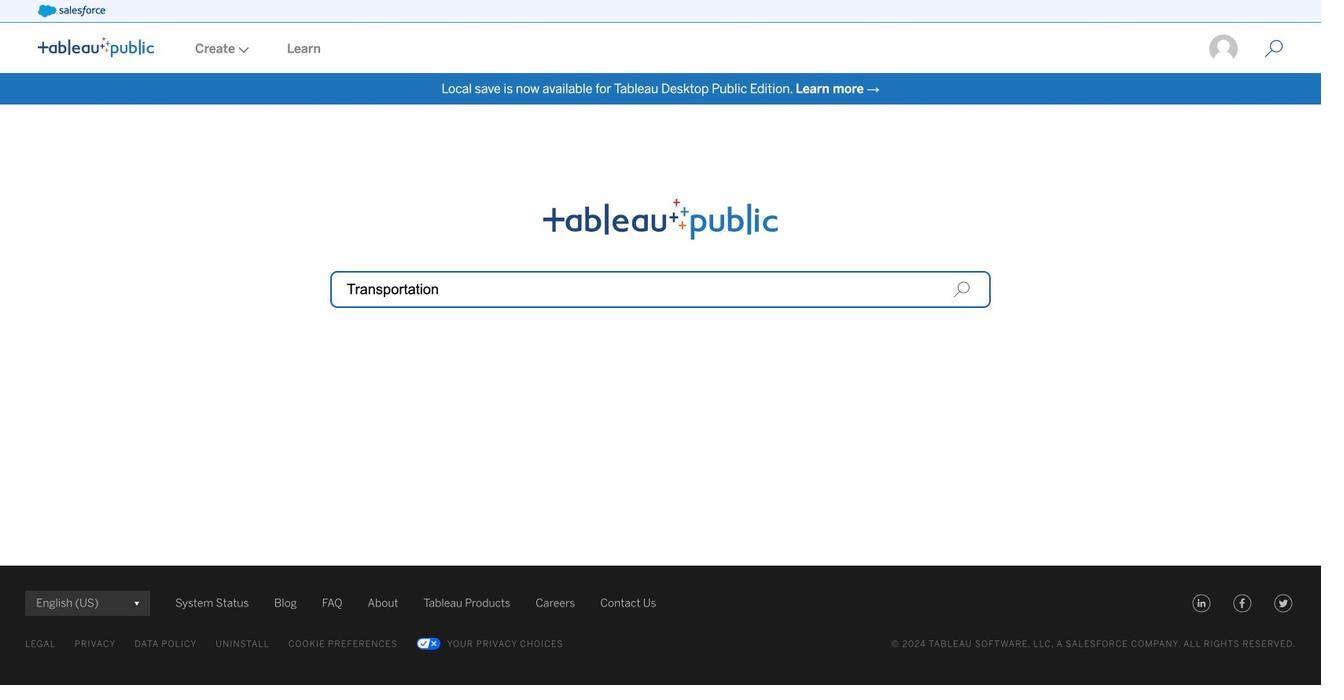 Task type: locate. For each thing, give the bounding box(es) containing it.
go to search image
[[1246, 39, 1303, 58]]

logo image
[[38, 37, 154, 57]]



Task type: describe. For each thing, give the bounding box(es) containing it.
search image
[[953, 281, 971, 299]]

Search input field
[[330, 271, 991, 308]]

salesforce logo image
[[38, 5, 105, 17]]

create image
[[235, 47, 249, 53]]

tara.schultz image
[[1208, 33, 1240, 65]]

selected language element
[[36, 592, 139, 617]]



Task type: vqa. For each thing, say whether or not it's contained in the screenshot.
Salesforce Logo
yes



